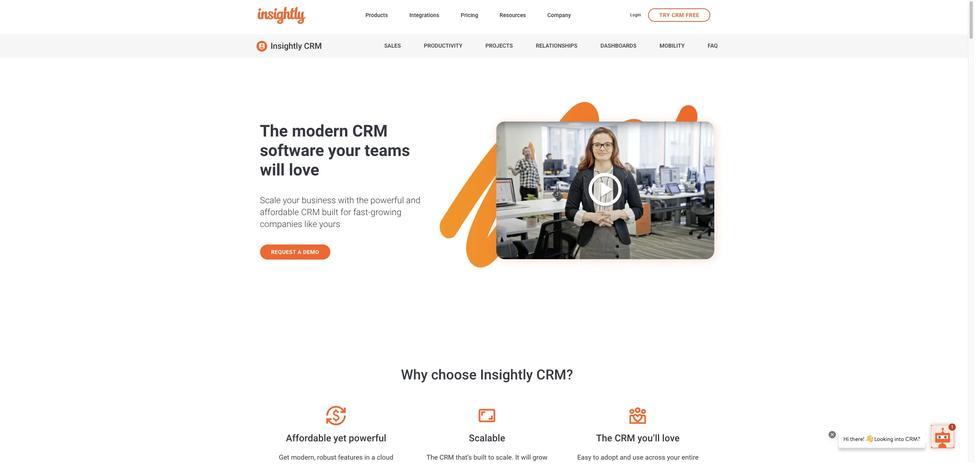 Task type: describe. For each thing, give the bounding box(es) containing it.
crm inside the modern crm software your teams will love
[[353, 122, 388, 141]]

request a demo
[[271, 249, 319, 256]]

why
[[401, 367, 428, 384]]

use
[[633, 454, 644, 462]]

the
[[357, 196, 369, 205]]

diversity 4 image
[[613, 406, 664, 426]]

free
[[686, 12, 700, 18]]

productivity link
[[424, 34, 463, 58]]

mobility link
[[660, 34, 685, 58]]

affordable yet powerful
[[286, 433, 387, 444]]

entire
[[682, 454, 699, 462]]

love inside the modern crm software your teams will love
[[289, 161, 319, 180]]

projects
[[486, 43, 513, 49]]

will inside the crm that's built to scale. it will grow
[[521, 454, 531, 462]]

0 vertical spatial insightly
[[271, 41, 302, 51]]

to inside the easy to adopt and use across your entire
[[594, 454, 600, 462]]

powerful inside scale your business with the powerful and affordable crm built for fast-growing companies like yours
[[371, 196, 404, 205]]

it
[[516, 454, 520, 462]]

products
[[366, 12, 388, 18]]

crm for the crm that's built to scale. it will grow
[[440, 454, 454, 462]]

that's
[[456, 454, 472, 462]]

in
[[365, 454, 370, 462]]

crm?
[[537, 367, 574, 384]]

try
[[660, 12, 671, 18]]

with
[[338, 196, 354, 205]]

1 horizontal spatial love
[[663, 433, 680, 444]]

built inside the crm that's built to scale. it will grow
[[474, 454, 487, 462]]

for
[[341, 207, 351, 217]]

relationships
[[536, 43, 578, 49]]

insightly logo image
[[258, 7, 306, 24]]

integrations
[[410, 12, 440, 18]]

sales
[[385, 43, 401, 49]]

built inside scale your business with the powerful and affordable crm built for fast-growing companies like yours
[[322, 207, 339, 217]]

resources link
[[500, 10, 526, 21]]

pricing link
[[461, 10, 479, 21]]

get modern, robust features in a cloud
[[278, 454, 395, 463]]

try crm free link
[[649, 8, 711, 22]]

login
[[631, 12, 642, 17]]

demo
[[303, 249, 319, 256]]

relationships link
[[536, 34, 578, 58]]

to inside the crm that's built to scale. it will grow
[[489, 454, 495, 462]]

affordable
[[260, 207, 299, 217]]

yet
[[334, 433, 347, 444]]

business
[[302, 196, 336, 205]]

grow
[[533, 454, 548, 462]]

login link
[[631, 12, 642, 19]]

your inside scale your business with the powerful and affordable crm built for fast-growing companies like yours
[[283, 196, 300, 205]]

insightly crm link
[[257, 34, 322, 58]]

scale
[[260, 196, 281, 205]]

productivity
[[424, 43, 463, 49]]

1 vertical spatial powerful
[[349, 433, 387, 444]]

insightly crm
[[271, 41, 322, 51]]

0 vertical spatial a
[[298, 249, 302, 256]]

1 vertical spatial insightly
[[480, 367, 533, 384]]

aspect ratio image
[[462, 406, 513, 426]]

crm for the crm you'll love
[[615, 433, 636, 444]]

scale.
[[496, 454, 514, 462]]

the crm that's built to scale. it will grow
[[427, 454, 548, 463]]

adopt
[[601, 454, 619, 462]]

easy to adopt and use across your entire
[[578, 454, 699, 463]]



Task type: vqa. For each thing, say whether or not it's contained in the screenshot.


Task type: locate. For each thing, give the bounding box(es) containing it.
crm down insightly logo link
[[304, 41, 322, 51]]

and inside the easy to adopt and use across your entire
[[620, 454, 631, 462]]

request a demo link
[[260, 245, 331, 260]]

built right that's
[[474, 454, 487, 462]]

crm left that's
[[440, 454, 454, 462]]

insightly
[[271, 41, 302, 51], [480, 367, 533, 384]]

2 horizontal spatial your
[[668, 454, 681, 462]]

will inside the modern crm software your teams will love
[[260, 161, 285, 180]]

0 horizontal spatial insightly
[[271, 41, 302, 51]]

software
[[260, 141, 324, 160]]

1 horizontal spatial built
[[474, 454, 487, 462]]

get
[[279, 454, 290, 462]]

to left scale.
[[489, 454, 495, 462]]

1 horizontal spatial your
[[328, 141, 361, 160]]

built
[[322, 207, 339, 217], [474, 454, 487, 462]]

2 to from the left
[[594, 454, 600, 462]]

your down modern
[[328, 141, 361, 160]]

faq
[[708, 43, 718, 49]]

company
[[548, 12, 571, 18]]

affordable
[[286, 433, 331, 444]]

the for the crm that's built to scale. it will grow
[[427, 454, 438, 462]]

like
[[305, 219, 317, 229]]

crm inside button
[[672, 12, 685, 18]]

1 horizontal spatial and
[[620, 454, 631, 462]]

1 vertical spatial a
[[372, 454, 375, 462]]

scale your business with the powerful and affordable crm built for fast-growing companies like yours
[[260, 196, 421, 229]]

1 horizontal spatial to
[[594, 454, 600, 462]]

crm inside the crm that's built to scale. it will grow
[[440, 454, 454, 462]]

request
[[271, 249, 296, 256]]

2 vertical spatial the
[[427, 454, 438, 462]]

fast-
[[354, 207, 371, 217]]

1 horizontal spatial a
[[372, 454, 375, 462]]

crm right the try in the right top of the page
[[672, 12, 685, 18]]

try crm free button
[[649, 8, 711, 22]]

dashboards
[[601, 43, 637, 49]]

crm for try crm free
[[672, 12, 685, 18]]

the left that's
[[427, 454, 438, 462]]

built up yours
[[322, 207, 339, 217]]

and inside scale your business with the powerful and affordable crm built for fast-growing companies like yours
[[406, 196, 421, 205]]

crm up "teams"
[[353, 122, 388, 141]]

powerful up 'growing'
[[371, 196, 404, 205]]

the
[[260, 122, 288, 141], [597, 433, 613, 444], [427, 454, 438, 462]]

integrations link
[[410, 10, 440, 21]]

scalable
[[469, 433, 506, 444]]

1 vertical spatial built
[[474, 454, 487, 462]]

cloud
[[377, 454, 394, 462]]

your up affordable
[[283, 196, 300, 205]]

0 vertical spatial and
[[406, 196, 421, 205]]

faq link
[[708, 34, 718, 58]]

the inside the crm that's built to scale. it will grow
[[427, 454, 438, 462]]

to
[[489, 454, 495, 462], [594, 454, 600, 462]]

and
[[406, 196, 421, 205], [620, 454, 631, 462]]

the crm you'll love
[[597, 433, 680, 444]]

sales link
[[385, 34, 401, 58]]

companies
[[260, 219, 302, 229]]

why choose insightly crm?
[[401, 367, 574, 384]]

1 vertical spatial will
[[521, 454, 531, 462]]

products link
[[366, 10, 388, 21]]

will right it
[[521, 454, 531, 462]]

your left entire
[[668, 454, 681, 462]]

love down software
[[289, 161, 319, 180]]

try crm free
[[660, 12, 700, 18]]

you'll
[[638, 433, 660, 444]]

across
[[646, 454, 666, 462]]

crm hero image
[[496, 122, 715, 259]]

0 vertical spatial love
[[289, 161, 319, 180]]

0 horizontal spatial your
[[283, 196, 300, 205]]

yours
[[319, 219, 341, 229]]

features
[[338, 454, 363, 462]]

your inside the easy to adopt and use across your entire
[[668, 454, 681, 462]]

mobility
[[660, 43, 685, 49]]

projects link
[[486, 34, 513, 58]]

0 horizontal spatial and
[[406, 196, 421, 205]]

the inside the modern crm software your teams will love
[[260, 122, 288, 141]]

your
[[328, 141, 361, 160], [283, 196, 300, 205], [668, 454, 681, 462]]

0 vertical spatial powerful
[[371, 196, 404, 205]]

will down software
[[260, 161, 285, 180]]

0 horizontal spatial will
[[260, 161, 285, 180]]

easy
[[578, 454, 592, 462]]

powerful
[[371, 196, 404, 205], [349, 433, 387, 444]]

insightly logo link
[[258, 7, 353, 24]]

1 horizontal spatial insightly
[[480, 367, 533, 384]]

0 horizontal spatial the
[[260, 122, 288, 141]]

love right you'll
[[663, 433, 680, 444]]

0 vertical spatial your
[[328, 141, 361, 160]]

crm for insightly crm
[[304, 41, 322, 51]]

choose
[[431, 367, 477, 384]]

crm up use
[[615, 433, 636, 444]]

the up software
[[260, 122, 288, 141]]

powerful up in on the bottom of page
[[349, 433, 387, 444]]

0 vertical spatial will
[[260, 161, 285, 180]]

1 vertical spatial your
[[283, 196, 300, 205]]

company link
[[548, 10, 571, 21]]

2 vertical spatial your
[[668, 454, 681, 462]]

robust
[[317, 454, 337, 462]]

1 vertical spatial and
[[620, 454, 631, 462]]

0 vertical spatial built
[[322, 207, 339, 217]]

your inside the modern crm software your teams will love
[[328, 141, 361, 160]]

growing
[[371, 207, 402, 217]]

2 horizontal spatial the
[[597, 433, 613, 444]]

a left demo
[[298, 249, 302, 256]]

a right in on the bottom of page
[[372, 454, 375, 462]]

a
[[298, 249, 302, 256], [372, 454, 375, 462]]

dashboards link
[[601, 34, 637, 58]]

1 to from the left
[[489, 454, 495, 462]]

0 horizontal spatial to
[[489, 454, 495, 462]]

the for the crm you'll love
[[597, 433, 613, 444]]

the up adopt
[[597, 433, 613, 444]]

to right easy
[[594, 454, 600, 462]]

the for the modern crm software your teams will love
[[260, 122, 288, 141]]

0 horizontal spatial love
[[289, 161, 319, 180]]

crm up like
[[301, 207, 320, 217]]

a inside get modern, robust features in a cloud
[[372, 454, 375, 462]]

0 vertical spatial the
[[260, 122, 288, 141]]

1 vertical spatial the
[[597, 433, 613, 444]]

modern
[[292, 122, 349, 141]]

crm
[[672, 12, 685, 18], [304, 41, 322, 51], [353, 122, 388, 141], [301, 207, 320, 217], [615, 433, 636, 444], [440, 454, 454, 462]]

0 horizontal spatial built
[[322, 207, 339, 217]]

the modern crm software your teams will love
[[260, 122, 410, 180]]

1 horizontal spatial the
[[427, 454, 438, 462]]

teams
[[365, 141, 410, 160]]

modern,
[[291, 454, 316, 462]]

crm inside scale your business with the powerful and affordable crm built for fast-growing companies like yours
[[301, 207, 320, 217]]

will
[[260, 161, 285, 180], [521, 454, 531, 462]]

1 horizontal spatial will
[[521, 454, 531, 462]]

love
[[289, 161, 319, 180], [663, 433, 680, 444]]

0 horizontal spatial a
[[298, 249, 302, 256]]

resources
[[500, 12, 526, 18]]

1 vertical spatial love
[[663, 433, 680, 444]]

pricing
[[461, 12, 479, 18]]



